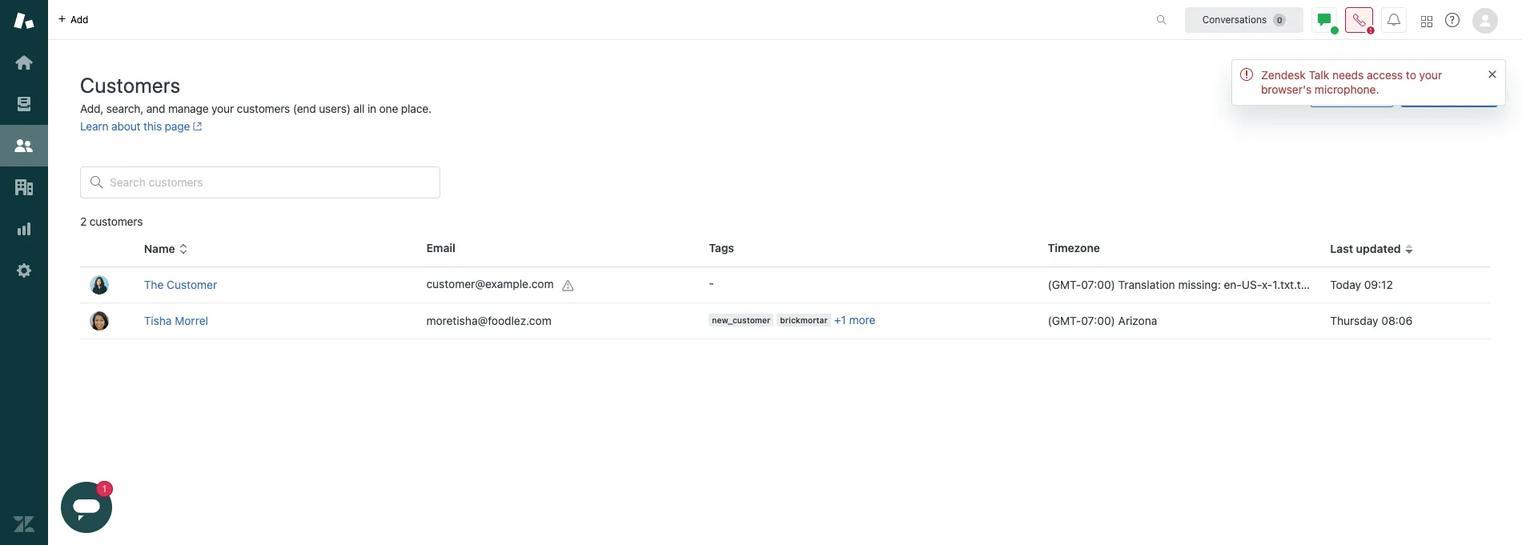 Task type: vqa. For each thing, say whether or not it's contained in the screenshot.
›
no



Task type: describe. For each thing, give the bounding box(es) containing it.
the customer link
[[144, 278, 217, 291]]

this
[[143, 119, 162, 133]]

last updated button
[[1330, 242, 1414, 256]]

last
[[1330, 242, 1353, 256]]

customer
[[167, 278, 217, 291]]

place.
[[401, 102, 431, 115]]

+1 more button
[[834, 313, 876, 328]]

views image
[[14, 94, 34, 115]]

microphone.
[[1315, 82, 1379, 96]]

+1
[[834, 313, 846, 327]]

talk
[[1309, 68, 1329, 82]]

customers image
[[14, 135, 34, 156]]

customers add, search, and manage your customers (end users) all in one place.
[[80, 73, 431, 115]]

(gmt-07:00) arizona
[[1048, 314, 1157, 327]]

search,
[[106, 102, 143, 115]]

x-
[[1262, 278, 1273, 291]]

main element
[[0, 0, 48, 545]]

add customer
[[1413, 84, 1485, 98]]

×
[[1488, 63, 1497, 82]]

about
[[111, 119, 140, 133]]

timezone
[[1048, 241, 1100, 255]]

learn about this page
[[80, 119, 190, 133]]

tisha morrel
[[144, 314, 208, 327]]

(gmt- for (gmt-07:00) arizona
[[1048, 314, 1081, 327]]

translation
[[1118, 278, 1175, 291]]

2 customers
[[80, 215, 143, 228]]

one
[[379, 102, 398, 115]]

button displays agent's chat status as online. image
[[1318, 13, 1331, 26]]

zendesk talk needs access to your browser's microphone.
[[1261, 68, 1442, 96]]

access
[[1367, 68, 1403, 82]]

09:12
[[1364, 278, 1393, 291]]

get started image
[[14, 52, 34, 73]]

brickmortar
[[780, 316, 828, 325]]

admin image
[[14, 260, 34, 281]]

today 09:12
[[1330, 278, 1393, 291]]

all
[[353, 102, 365, 115]]

page
[[165, 119, 190, 133]]

add customer button
[[1400, 75, 1498, 107]]

zendesk
[[1261, 68, 1306, 82]]

learn
[[80, 119, 108, 133]]

organizations image
[[14, 177, 34, 198]]

× button
[[1488, 63, 1497, 82]]

updated
[[1356, 242, 1401, 256]]

name button
[[144, 242, 188, 256]]

your for zendesk
[[1419, 68, 1442, 82]]

today
[[1330, 278, 1361, 291]]

1 vertical spatial customers
[[90, 215, 143, 228]]

07:00) for arizona
[[1081, 314, 1115, 327]]

last updated
[[1330, 242, 1401, 256]]



Task type: locate. For each thing, give the bounding box(es) containing it.
in
[[368, 102, 376, 115]]

missing:
[[1178, 278, 1221, 291]]

brickmortar +1 more
[[780, 313, 876, 327]]

1 vertical spatial 07:00)
[[1081, 314, 1115, 327]]

notifications image
[[1388, 13, 1400, 26]]

zendesk image
[[14, 514, 34, 535]]

learn about this page link
[[80, 119, 202, 133]]

1 07:00) from the top
[[1081, 278, 1115, 291]]

zendesk products image
[[1421, 16, 1432, 27]]

get help image
[[1445, 13, 1460, 27]]

0 vertical spatial 07:00)
[[1081, 278, 1115, 291]]

1 (gmt- from the top
[[1048, 278, 1081, 291]]

tisha morrel link
[[144, 314, 208, 327]]

0 horizontal spatial customers
[[90, 215, 143, 228]]

2 (gmt- from the top
[[1048, 314, 1081, 327]]

morrel
[[175, 314, 208, 327]]

08:06
[[1381, 314, 1413, 327]]

2 07:00) from the top
[[1081, 314, 1115, 327]]

(gmt- down timezone
[[1048, 278, 1081, 291]]

users)
[[319, 102, 351, 115]]

0 horizontal spatial your
[[212, 102, 234, 115]]

0 vertical spatial customers
[[237, 102, 290, 115]]

your right manage
[[212, 102, 234, 115]]

moretisha@foodlez.com
[[426, 314, 551, 327]]

to
[[1406, 68, 1416, 82]]

customer@example.com
[[426, 277, 554, 291]]

customers right 2
[[90, 215, 143, 228]]

1 horizontal spatial customers
[[237, 102, 290, 115]]

arizona
[[1118, 314, 1157, 327]]

name
[[144, 242, 175, 256]]

(gmt- left arizona
[[1048, 314, 1081, 327]]

thursday 08:06
[[1330, 314, 1413, 327]]

(opens in a new tab) image
[[190, 122, 202, 131]]

(gmt-07:00) translation missing: en-us-x-1.txt.timezone.america_los_angeles
[[1048, 278, 1457, 291]]

new_customer
[[712, 316, 771, 325]]

0 vertical spatial (gmt-
[[1048, 278, 1081, 291]]

en-
[[1224, 278, 1242, 291]]

07:00) up (gmt-07:00) arizona on the right
[[1081, 278, 1115, 291]]

1.txt.timezone.america_los_angeles
[[1273, 278, 1457, 291]]

-
[[709, 276, 714, 290]]

browser's
[[1261, 82, 1312, 96]]

thursday
[[1330, 314, 1378, 327]]

the
[[144, 278, 164, 291]]

customer
[[1437, 84, 1485, 98]]

1 horizontal spatial your
[[1419, 68, 1442, 82]]

reporting image
[[14, 219, 34, 239]]

(end
[[293, 102, 316, 115]]

tags
[[709, 241, 734, 255]]

(gmt- for (gmt-07:00) translation missing: en-us-x-1.txt.timezone.america_los_angeles
[[1048, 278, 1081, 291]]

your for customers
[[212, 102, 234, 115]]

add button
[[48, 0, 98, 39]]

manage
[[168, 102, 209, 115]]

and
[[146, 102, 165, 115]]

customers
[[237, 102, 290, 115], [90, 215, 143, 228]]

add
[[1413, 84, 1434, 98]]

email
[[426, 241, 455, 255]]

add
[[70, 13, 88, 25]]

add,
[[80, 102, 103, 115]]

more
[[849, 313, 876, 327]]

(gmt-
[[1048, 278, 1081, 291], [1048, 314, 1081, 327]]

07:00) for translation
[[1081, 278, 1115, 291]]

tisha
[[144, 314, 172, 327]]

2
[[80, 215, 87, 228]]

07:00)
[[1081, 278, 1115, 291], [1081, 314, 1115, 327]]

your
[[1419, 68, 1442, 82], [212, 102, 234, 115]]

conversations
[[1202, 13, 1267, 25]]

1 vertical spatial your
[[212, 102, 234, 115]]

customers
[[80, 73, 181, 97]]

customers inside customers add, search, and manage your customers (end users) all in one place.
[[237, 102, 290, 115]]

0 vertical spatial your
[[1419, 68, 1442, 82]]

your up add
[[1419, 68, 1442, 82]]

unverified email image
[[562, 279, 575, 292]]

Search customers field
[[110, 175, 430, 190]]

your inside zendesk talk needs access to your browser's microphone.
[[1419, 68, 1442, 82]]

your inside customers add, search, and manage your customers (end users) all in one place.
[[212, 102, 234, 115]]

us-
[[1242, 278, 1262, 291]]

conversations button
[[1185, 7, 1304, 32]]

customers left the (end
[[237, 102, 290, 115]]

needs
[[1332, 68, 1364, 82]]

the customer
[[144, 278, 217, 291]]

1 vertical spatial (gmt-
[[1048, 314, 1081, 327]]

07:00) left arizona
[[1081, 314, 1115, 327]]

zendesk support image
[[14, 10, 34, 31]]



